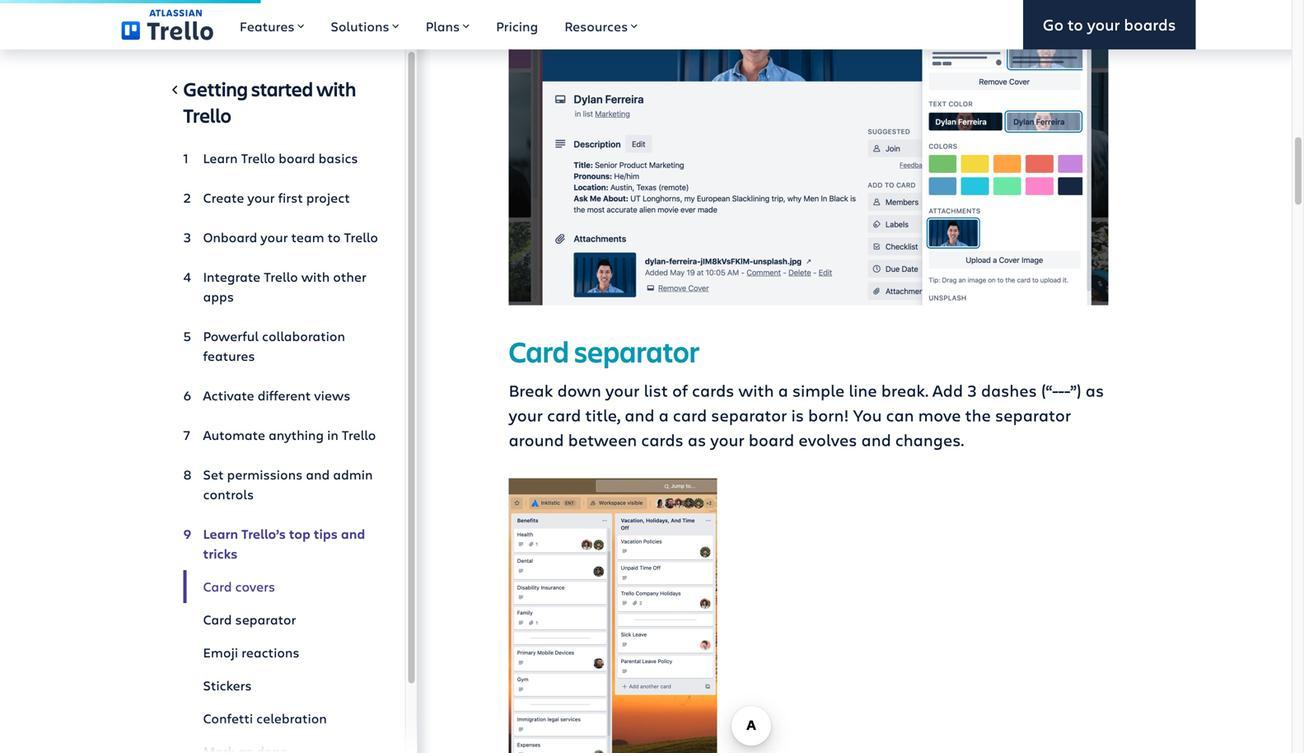 Task type: locate. For each thing, give the bounding box(es) containing it.
with inside getting started with trello
[[316, 76, 356, 102]]

1 learn from the top
[[203, 149, 238, 167]]

0 horizontal spatial as
[[688, 428, 706, 451]]

basics
[[318, 149, 358, 167]]

getting
[[183, 76, 248, 102]]

0 horizontal spatial card
[[547, 404, 581, 426]]

resources button
[[551, 0, 651, 49]]

first
[[278, 189, 303, 206]]

card
[[509, 332, 569, 371], [203, 578, 232, 595], [203, 610, 232, 628]]

trello down getting
[[183, 102, 231, 128]]

0 vertical spatial card
[[509, 332, 569, 371]]

trello inside integrate trello with other apps
[[264, 268, 298, 285]]

features
[[203, 347, 255, 365]]

0 horizontal spatial cards
[[641, 428, 684, 451]]

in
[[327, 426, 338, 444]]

card down of
[[673, 404, 707, 426]]

with right started
[[316, 76, 356, 102]]

getting started with trello link
[[183, 76, 379, 135]]

0 horizontal spatial board
[[279, 149, 315, 167]]

and down list
[[625, 404, 655, 426]]

learn up tricks
[[203, 525, 238, 543]]

automate anything in trello link
[[183, 419, 379, 451]]

down
[[557, 379, 601, 401]]

a left simple
[[778, 379, 788, 401]]

trello up other
[[344, 228, 378, 246]]

- left ")
[[1058, 379, 1064, 401]]

as
[[1086, 379, 1104, 401], [688, 428, 706, 451]]

1 horizontal spatial cards
[[692, 379, 734, 401]]

0 horizontal spatial to
[[328, 228, 341, 246]]

with inside integrate trello with other apps
[[301, 268, 330, 285]]

and
[[625, 404, 655, 426], [861, 428, 891, 451], [306, 465, 330, 483], [341, 525, 365, 543]]

getting started with trello
[[183, 76, 356, 128]]

an image showing an example of a card separator on a trello board image
[[509, 478, 717, 753]]

dashes
[[981, 379, 1037, 401]]

onboard your team to trello link
[[183, 221, 379, 254]]

board
[[279, 149, 315, 167], [749, 428, 794, 451]]

0 vertical spatial learn
[[203, 149, 238, 167]]

")
[[1070, 379, 1082, 401]]

1 horizontal spatial to
[[1068, 14, 1083, 35]]

line
[[849, 379, 877, 401]]

you
[[853, 404, 882, 426]]

born!
[[808, 404, 849, 426]]

to right team at the top left of page
[[328, 228, 341, 246]]

set permissions and admin controls
[[203, 465, 373, 503]]

1 vertical spatial learn
[[203, 525, 238, 543]]

confetti celebration link
[[183, 702, 379, 735]]

2 vertical spatial card
[[203, 610, 232, 628]]

board down is on the right
[[749, 428, 794, 451]]

separator up reactions
[[235, 610, 296, 628]]

as right ")
[[1086, 379, 1104, 401]]

plans
[[426, 17, 460, 35]]

learn inside 'link'
[[203, 149, 238, 167]]

integrate trello with other apps
[[203, 268, 367, 305]]

learn trello board basics link
[[183, 142, 379, 175]]

confetti
[[203, 709, 253, 727]]

trello inside getting started with trello
[[183, 102, 231, 128]]

cards
[[692, 379, 734, 401], [641, 428, 684, 451]]

set permissions and admin controls link
[[183, 458, 379, 511]]

to right go
[[1068, 14, 1083, 35]]

a down list
[[659, 404, 669, 426]]

integrate trello with other apps link
[[183, 260, 379, 313]]

trello down 'onboard your team to trello' link
[[264, 268, 298, 285]]

emoji reactions link
[[183, 636, 379, 669]]

between
[[568, 428, 637, 451]]

learn for learn trello board basics
[[203, 149, 238, 167]]

and left admin
[[306, 465, 330, 483]]

powerful collaboration features link
[[183, 320, 379, 372]]

- right ("-
[[1064, 379, 1070, 401]]

learn trello board basics
[[203, 149, 358, 167]]

1 card from the left
[[547, 404, 581, 426]]

emoji reactions
[[203, 643, 300, 661]]

1 vertical spatial board
[[749, 428, 794, 451]]

learn
[[203, 149, 238, 167], [203, 525, 238, 543]]

activate different views
[[203, 386, 350, 404]]

separator left is on the right
[[711, 404, 787, 426]]

with left simple
[[739, 379, 774, 401]]

1 horizontal spatial as
[[1086, 379, 1104, 401]]

card down down
[[547, 404, 581, 426]]

features button
[[227, 0, 318, 49]]

1 horizontal spatial board
[[749, 428, 794, 451]]

create your first project
[[203, 189, 350, 206]]

to
[[1068, 14, 1083, 35], [328, 228, 341, 246]]

cards right of
[[692, 379, 734, 401]]

boards
[[1124, 14, 1176, 35]]

1 vertical spatial with
[[301, 268, 330, 285]]

0 vertical spatial with
[[316, 76, 356, 102]]

card up emoji
[[203, 610, 232, 628]]

-
[[1058, 379, 1064, 401], [1064, 379, 1070, 401]]

0 vertical spatial board
[[279, 149, 315, 167]]

learn up 'create'
[[203, 149, 238, 167]]

card inside card separator break down your list of cards with a simple line break. add 3 dashes ("---") as your card title, and a card separator is born! you can move the separator around between cards as your board evolves and changes.
[[509, 332, 569, 371]]

1 horizontal spatial card
[[673, 404, 707, 426]]

top
[[289, 525, 310, 543]]

trello up "create your first project"
[[241, 149, 275, 167]]

trello
[[183, 102, 231, 128], [241, 149, 275, 167], [344, 228, 378, 246], [264, 268, 298, 285], [342, 426, 376, 444]]

go
[[1043, 14, 1064, 35]]

to inside 'onboard your team to trello' link
[[328, 228, 341, 246]]

a
[[778, 379, 788, 401], [659, 404, 669, 426]]

1 vertical spatial cards
[[641, 428, 684, 451]]

card down tricks
[[203, 578, 232, 595]]

1 vertical spatial a
[[659, 404, 669, 426]]

learn for learn trello's top tips and tricks
[[203, 525, 238, 543]]

2 - from the left
[[1064, 379, 1070, 401]]

2 learn from the top
[[203, 525, 238, 543]]

learn trello's top tips and tricks link
[[183, 517, 379, 570]]

and down you
[[861, 428, 891, 451]]

project
[[306, 189, 350, 206]]

0 vertical spatial a
[[778, 379, 788, 401]]

as down of
[[688, 428, 706, 451]]

and right the tips on the left of page
[[341, 525, 365, 543]]

board up first
[[279, 149, 315, 167]]

card
[[547, 404, 581, 426], [673, 404, 707, 426]]

card up break
[[509, 332, 569, 371]]

2 vertical spatial with
[[739, 379, 774, 401]]

atlassian trello image
[[122, 9, 213, 40]]

with left other
[[301, 268, 330, 285]]

team
[[291, 228, 324, 246]]

0 vertical spatial to
[[1068, 14, 1083, 35]]

1 vertical spatial card
[[203, 578, 232, 595]]

cards down list
[[641, 428, 684, 451]]

views
[[314, 386, 350, 404]]

0 horizontal spatial a
[[659, 404, 669, 426]]

solutions button
[[318, 0, 412, 49]]

with for started
[[316, 76, 356, 102]]

with
[[316, 76, 356, 102], [301, 268, 330, 285], [739, 379, 774, 401]]

1 vertical spatial to
[[328, 228, 341, 246]]

1 horizontal spatial a
[[778, 379, 788, 401]]

activate
[[203, 386, 254, 404]]

learn inside 'learn trello's top tips and tricks'
[[203, 525, 238, 543]]

your
[[1087, 14, 1120, 35], [247, 189, 275, 206], [261, 228, 288, 246], [606, 379, 640, 401], [509, 404, 543, 426], [710, 428, 745, 451]]

1 - from the left
[[1058, 379, 1064, 401]]



Task type: describe. For each thing, give the bounding box(es) containing it.
of
[[672, 379, 688, 401]]

powerful
[[203, 327, 259, 345]]

and inside the "set permissions and admin controls"
[[306, 465, 330, 483]]

list
[[644, 379, 668, 401]]

with for trello
[[301, 268, 330, 285]]

learn trello's top tips and tricks
[[203, 525, 365, 562]]

automate
[[203, 426, 265, 444]]

evolves
[[799, 428, 857, 451]]

solutions
[[331, 17, 389, 35]]

integrate
[[203, 268, 260, 285]]

pricing link
[[483, 0, 551, 49]]

stickers
[[203, 676, 252, 694]]

an image showing how to add a cover to a trello card image
[[509, 0, 1109, 305]]

create your first project link
[[183, 181, 379, 214]]

card covers link
[[183, 570, 379, 603]]

card for card separator break down your list of cards with a simple line break. add 3 dashes ("---") as your card title, and a card separator is born! you can move the separator around between cards as your board evolves and changes.
[[509, 332, 569, 371]]

set
[[203, 465, 224, 483]]

trello inside 'link'
[[241, 149, 275, 167]]

can
[[886, 404, 914, 426]]

2 card from the left
[[673, 404, 707, 426]]

plans button
[[412, 0, 483, 49]]

card separator
[[203, 610, 296, 628]]

activate different views link
[[183, 379, 379, 412]]

around
[[509, 428, 564, 451]]

0 vertical spatial as
[[1086, 379, 1104, 401]]

is
[[791, 404, 804, 426]]

tricks
[[203, 545, 238, 562]]

onboard your team to trello
[[203, 228, 378, 246]]

break.
[[881, 379, 929, 401]]

3
[[967, 379, 977, 401]]

confetti celebration
[[203, 709, 327, 727]]

different
[[258, 386, 311, 404]]

board inside card separator break down your list of cards with a simple line break. add 3 dashes ("---") as your card title, and a card separator is born! you can move the separator around between cards as your board evolves and changes.
[[749, 428, 794, 451]]

card for card covers
[[203, 578, 232, 595]]

powerful collaboration features
[[203, 327, 345, 365]]

1 vertical spatial as
[[688, 428, 706, 451]]

and inside 'learn trello's top tips and tricks'
[[341, 525, 365, 543]]

board inside 'link'
[[279, 149, 315, 167]]

trello right in
[[342, 426, 376, 444]]

card for card separator
[[203, 610, 232, 628]]

changes.
[[895, 428, 964, 451]]

automate anything in trello
[[203, 426, 376, 444]]

go to your boards link
[[1023, 0, 1196, 49]]

apps
[[203, 288, 234, 305]]

anything
[[269, 426, 324, 444]]

move
[[918, 404, 961, 426]]

card separator link
[[183, 603, 379, 636]]

controls
[[203, 485, 254, 503]]

title,
[[585, 404, 621, 426]]

break
[[509, 379, 553, 401]]

card separator break down your list of cards with a simple line break. add 3 dashes ("---") as your card title, and a card separator is born! you can move the separator around between cards as your board evolves and changes.
[[509, 332, 1104, 451]]

covers
[[235, 578, 275, 595]]

separator up list
[[574, 332, 699, 371]]

pricing
[[496, 17, 538, 35]]

celebration
[[256, 709, 327, 727]]

separator down ("-
[[995, 404, 1071, 426]]

the
[[965, 404, 991, 426]]

reactions
[[242, 643, 300, 661]]

page progress progress bar
[[0, 0, 261, 3]]

with inside card separator break down your list of cards with a simple line break. add 3 dashes ("---") as your card title, and a card separator is born! you can move the separator around between cards as your board evolves and changes.
[[739, 379, 774, 401]]

other
[[333, 268, 367, 285]]

collaboration
[[262, 327, 345, 345]]

("-
[[1041, 379, 1058, 401]]

admin
[[333, 465, 373, 483]]

to inside 'go to your boards' link
[[1068, 14, 1083, 35]]

card covers
[[203, 578, 275, 595]]

onboard
[[203, 228, 257, 246]]

simple
[[792, 379, 845, 401]]

features
[[240, 17, 295, 35]]

emoji
[[203, 643, 238, 661]]

add
[[933, 379, 963, 401]]

trello's
[[241, 525, 286, 543]]

0 vertical spatial cards
[[692, 379, 734, 401]]

go to your boards
[[1043, 14, 1176, 35]]

stickers link
[[183, 669, 379, 702]]

tips
[[314, 525, 338, 543]]

permissions
[[227, 465, 303, 483]]

resources
[[565, 17, 628, 35]]

started
[[251, 76, 313, 102]]

create
[[203, 189, 244, 206]]



Task type: vqa. For each thing, say whether or not it's contained in the screenshot.
middle Create from template… image
no



